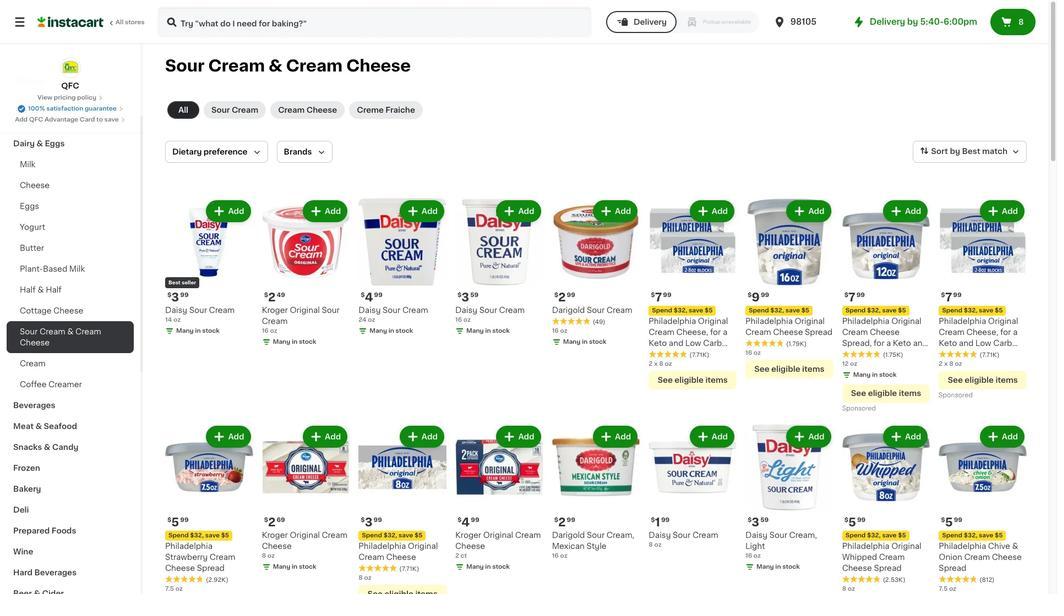 Task type: locate. For each thing, give the bounding box(es) containing it.
16 inside kroger original sour cream 16 oz
[[262, 328, 269, 334]]

1 vertical spatial by
[[950, 148, 960, 155]]

0 vertical spatial 59
[[470, 292, 478, 298]]

philadelphia
[[745, 317, 793, 325], [649, 317, 696, 325], [842, 317, 889, 325], [939, 317, 986, 325], [165, 543, 212, 551], [359, 543, 406, 551], [842, 543, 889, 551], [939, 543, 986, 551]]

cream, inside darigold sour cream, mexican style 16 oz
[[607, 532, 634, 540]]

spread
[[805, 328, 833, 336], [197, 565, 225, 573], [874, 565, 902, 573], [939, 565, 966, 573]]

beverages inside beverages link
[[13, 402, 55, 410]]

$ 2 99 up mexican
[[554, 517, 575, 529]]

wine link
[[7, 542, 134, 563]]

2 horizontal spatial carb
[[993, 340, 1012, 347]]

1 $ 5 99 from the left
[[167, 517, 189, 529]]

daisy sour cream 16 oz
[[455, 306, 525, 323]]

items inside product 'group'
[[802, 365, 824, 373]]

$ 9 99
[[748, 292, 769, 303]]

2 $ 5 99 from the left
[[844, 517, 866, 529]]

cream,
[[789, 532, 817, 540], [607, 532, 634, 540]]

Search field
[[159, 8, 591, 36]]

5 up whipped
[[848, 517, 856, 529]]

1 7.5 oz from the left
[[165, 587, 183, 593]]

many down "daisy sour cream 16 oz"
[[466, 328, 484, 334]]

1 horizontal spatial low
[[842, 351, 858, 358]]

4 up ct
[[462, 517, 470, 529]]

0 horizontal spatial $ 3 59
[[457, 292, 478, 303]]

dietary preference
[[172, 148, 247, 156]]

0 horizontal spatial 5
[[171, 517, 179, 529]]

0 horizontal spatial by
[[907, 18, 918, 26]]

kroger down "$ 2 49"
[[262, 306, 288, 314]]

cottage cheese
[[20, 307, 83, 315]]

sour cream & cream cheese
[[165, 58, 411, 74], [20, 328, 101, 347]]

7.5
[[165, 587, 174, 593], [939, 587, 948, 593]]

best left match
[[962, 148, 980, 155]]

16 inside 'daisy sour cream, light 16 oz'
[[745, 553, 752, 560]]

kroger inside kroger original sour cream 16 oz
[[262, 306, 288, 314]]

2 philadelphia original cream cheese, for a keto and low carb lifestyle from the left
[[939, 317, 1018, 358]]

sour cream & cream cheese down the "cottage cheese"
[[20, 328, 101, 347]]

0 vertical spatial sponsored badge image
[[939, 393, 972, 399]]

darigold
[[552, 306, 585, 314], [552, 532, 585, 540]]

milk down dairy
[[20, 161, 35, 168]]

0 horizontal spatial 16 oz
[[552, 328, 567, 334]]

lists link
[[7, 31, 134, 53]]

coffee
[[20, 381, 47, 389]]

in down "daisy sour cream 16 oz"
[[485, 328, 491, 334]]

sour inside "sour cream & cream cheese"
[[20, 328, 38, 336]]

24
[[359, 317, 366, 323]]

1 horizontal spatial philadelphia original cream cheese, for a keto and low carb lifestyle
[[939, 317, 1018, 358]]

& right chive
[[1012, 543, 1018, 551]]

1 cream, from the left
[[789, 532, 817, 540]]

1 vertical spatial eggs
[[20, 203, 39, 210]]

1 and from the left
[[669, 340, 683, 347]]

many in stock down "daisy sour cream 16 oz"
[[466, 328, 510, 334]]

yogurt
[[20, 224, 45, 231]]

spend $32, save $5
[[749, 308, 809, 314], [652, 308, 713, 314], [845, 308, 906, 314], [942, 308, 1003, 314], [168, 533, 229, 539], [362, 533, 423, 539], [845, 533, 906, 539], [942, 533, 1003, 539]]

delivery button
[[606, 11, 677, 33]]

3 $ 5 99 from the left
[[941, 517, 962, 529]]

eligible
[[771, 365, 800, 373], [675, 376, 704, 384], [965, 376, 994, 384], [868, 390, 897, 397]]

cream inside philadelphia strawberry cream cheese spread
[[210, 554, 235, 562]]

eggs inside eggs link
[[20, 203, 39, 210]]

meat & seafood link
[[7, 416, 134, 437]]

best inside field
[[962, 148, 980, 155]]

3 and from the left
[[959, 340, 974, 347]]

2 horizontal spatial 5
[[945, 517, 953, 529]]

0 vertical spatial qfc
[[61, 82, 79, 90]]

& down cottage cheese link
[[67, 328, 73, 336]]

0 vertical spatial 16 oz
[[552, 328, 567, 334]]

16 oz down darigold sour cream
[[552, 328, 567, 334]]

1 horizontal spatial 8 oz
[[842, 587, 855, 593]]

0 horizontal spatial all
[[116, 19, 123, 25]]

$ 3 99 up philadelphia original cream cheese
[[361, 517, 382, 529]]

philadelphia strawberry cream cheese spread
[[165, 543, 235, 573]]

0 vertical spatial by
[[907, 18, 918, 26]]

1 horizontal spatial $ 5 99
[[844, 517, 866, 529]]

1 horizontal spatial cheese,
[[967, 328, 998, 336]]

0 vertical spatial all
[[116, 19, 123, 25]]

$32, inside product 'group'
[[770, 308, 784, 314]]

0 horizontal spatial cheese,
[[676, 328, 708, 336]]

many down daisy sour cream 14 oz on the bottom left of page
[[176, 328, 194, 334]]

in down kroger original sour cream 16 oz
[[292, 339, 297, 345]]

1 horizontal spatial 4
[[462, 517, 470, 529]]

2 horizontal spatial lifestyle
[[939, 351, 972, 358]]

product group
[[165, 198, 253, 338], [262, 198, 350, 349], [359, 198, 446, 338], [455, 198, 543, 338], [552, 198, 640, 349], [649, 198, 737, 390], [745, 198, 833, 379], [842, 198, 930, 415], [939, 198, 1027, 402], [165, 424, 253, 595], [262, 424, 350, 574], [359, 424, 446, 595], [455, 424, 543, 574], [552, 424, 640, 561], [649, 424, 737, 550], [745, 424, 833, 574], [842, 424, 930, 595], [939, 424, 1027, 595]]

in down kroger original cream cheese 8 oz
[[292, 564, 297, 571]]

1 horizontal spatial $ 3 59
[[748, 517, 769, 529]]

2 x 8 oz
[[649, 361, 672, 367], [939, 361, 962, 367]]

5 for philadelphia chive & onion cream cheese spread
[[945, 517, 953, 529]]

save inside add qfc advantage card to save link
[[104, 117, 119, 123]]

half down plant-based milk
[[46, 286, 62, 294]]

many in stock down daisy sour cream 14 oz on the bottom left of page
[[176, 328, 220, 334]]

1 vertical spatial $ 3 59
[[748, 517, 769, 529]]

many in stock down kroger original cream cheese 2 ct
[[466, 564, 510, 571]]

$ 5 99 for philadelphia strawberry cream cheese spread
[[167, 517, 189, 529]]

eggs inside dairy & eggs link
[[45, 140, 65, 148]]

$ 4 99 up 24
[[361, 292, 383, 303]]

spread down onion
[[939, 565, 966, 573]]

cream inside philadelphia original cream cheese
[[359, 554, 384, 562]]

best left seller
[[168, 280, 180, 285]]

0 horizontal spatial $ 7 99
[[651, 292, 671, 303]]

0 vertical spatial $ 2 99
[[554, 292, 575, 303]]

stock down "daisy sour cream 16 oz"
[[492, 328, 510, 334]]

eggs up the yogurt
[[20, 203, 39, 210]]

1 horizontal spatial sour cream & cream cheese
[[165, 58, 411, 74]]

cheese inside kroger original cream cheese 2 ct
[[455, 543, 485, 551]]

2 cream, from the left
[[607, 532, 634, 540]]

1 vertical spatial 16 oz
[[745, 350, 761, 356]]

cream cheese link
[[270, 101, 345, 119]]

$ 7 99
[[651, 292, 671, 303], [844, 292, 865, 303], [941, 292, 962, 303]]

$ 2 99 up darigold sour cream
[[554, 292, 575, 303]]

0 vertical spatial 4
[[365, 292, 373, 303]]

16 oz inside product 'group'
[[745, 350, 761, 356]]

0 horizontal spatial $ 5 99
[[167, 517, 189, 529]]

1 horizontal spatial delivery
[[870, 18, 905, 26]]

eggs down advantage
[[45, 140, 65, 148]]

6:00pm
[[944, 18, 977, 26]]

1 horizontal spatial best
[[962, 148, 980, 155]]

by right sort
[[950, 148, 960, 155]]

many
[[176, 328, 194, 334], [466, 328, 484, 334], [370, 328, 387, 334], [273, 339, 290, 345], [563, 339, 580, 345], [853, 372, 871, 378], [466, 564, 484, 571], [756, 564, 774, 571], [273, 564, 290, 571]]

2 darigold from the top
[[552, 532, 585, 540]]

daisy inside 'daisy sour cream, light 16 oz'
[[745, 532, 768, 540]]

1 horizontal spatial qfc
[[61, 82, 79, 90]]

original inside kroger original sour cream 16 oz
[[290, 306, 320, 314]]

0 horizontal spatial 4
[[365, 292, 373, 303]]

1 horizontal spatial 5
[[848, 517, 856, 529]]

0 horizontal spatial delivery
[[634, 18, 667, 26]]

in down 'daisy sour cream, light 16 oz'
[[775, 564, 781, 571]]

sour inside 'link'
[[211, 106, 230, 114]]

cream inside kroger original cream cheese 2 ct
[[515, 532, 541, 540]]

prepared foods
[[13, 527, 76, 535]]

Best match Sort by field
[[913, 141, 1027, 163]]

stock for daisy sour cream 14 oz
[[202, 328, 220, 334]]

philadelphia original cream cheese, for a keto and low carb lifestyle
[[649, 317, 728, 358], [939, 317, 1018, 358]]

2 and from the left
[[913, 340, 928, 347]]

3 $ 7 99 from the left
[[941, 292, 962, 303]]

frozen link
[[7, 458, 134, 479]]

2 7.5 oz from the left
[[939, 587, 956, 593]]

coffee creamer link
[[7, 374, 134, 395]]

many down ct
[[466, 564, 484, 571]]

stock down kroger original cream cheese 2 ct
[[492, 564, 510, 571]]

1 vertical spatial qfc
[[29, 117, 43, 123]]

oz inside kroger original sour cream 16 oz
[[270, 328, 277, 334]]

$ 3 59 up light
[[748, 517, 769, 529]]

for
[[710, 328, 721, 336], [1000, 328, 1011, 336], [874, 340, 884, 347]]

many in stock down 'daisy sour cream, light 16 oz'
[[756, 564, 800, 571]]

in for kroger original cream cheese 2 ct
[[485, 564, 491, 571]]

1 horizontal spatial cream,
[[789, 532, 817, 540]]

2 keto from the left
[[893, 340, 911, 347]]

a
[[723, 328, 727, 336], [1013, 328, 1018, 336], [886, 340, 891, 347]]

stock for kroger original cream cheese 8 oz
[[299, 564, 316, 571]]

98105 button
[[773, 7, 839, 37]]

qfc
[[61, 82, 79, 90], [29, 117, 43, 123]]

half & half
[[20, 286, 62, 294]]

style
[[587, 543, 606, 551]]

in down daisy sour cream 24 oz
[[388, 328, 394, 334]]

in for daisy sour cream, light 16 oz
[[775, 564, 781, 571]]

3 up "daisy sour cream 16 oz"
[[462, 292, 469, 303]]

1 $ 2 99 from the top
[[554, 292, 575, 303]]

2 lifestyle from the left
[[881, 351, 914, 358]]

1 2 x 8 oz from the left
[[649, 361, 672, 367]]

1 vertical spatial $ 3 99
[[361, 517, 382, 529]]

1 horizontal spatial $ 3 99
[[361, 517, 382, 529]]

cream, inside 'daisy sour cream, light 16 oz'
[[789, 532, 817, 540]]

8 oz for 3
[[359, 576, 371, 582]]

in for daisy sour cream 14 oz
[[195, 328, 201, 334]]

$ 1 99
[[651, 517, 670, 529]]

$ 5 99 for philadelphia chive & onion cream cheese spread
[[941, 517, 962, 529]]

2 cheese, from the left
[[967, 328, 998, 336]]

kroger for kroger original cream cheese 2 ct
[[455, 532, 481, 540]]

0 horizontal spatial low
[[685, 340, 701, 347]]

oz inside kroger original cream cheese 8 oz
[[267, 553, 275, 560]]

None search field
[[157, 7, 592, 37]]

daisy sour cream, light 16 oz
[[745, 532, 817, 560]]

cream inside sour cream 'link'
[[232, 106, 258, 114]]

stock down kroger original sour cream 16 oz
[[299, 339, 316, 345]]

view pricing policy
[[37, 95, 96, 101]]

brands
[[284, 148, 312, 156]]

qfc down 100%
[[29, 117, 43, 123]]

$5 inside product 'group'
[[801, 308, 809, 314]]

0 horizontal spatial sour cream & cream cheese
[[20, 328, 101, 347]]

0 vertical spatial darigold
[[552, 306, 585, 314]]

1 horizontal spatial lifestyle
[[881, 351, 914, 358]]

1 vertical spatial beverages
[[34, 569, 77, 577]]

3 for light
[[752, 517, 759, 529]]

1 horizontal spatial 7
[[848, 292, 855, 303]]

all left stores
[[116, 19, 123, 25]]

59 up "daisy sour cream 16 oz"
[[470, 292, 478, 298]]

stock down daisy sour cream 14 oz on the bottom left of page
[[202, 328, 220, 334]]

0 vertical spatial eggs
[[45, 140, 65, 148]]

1 7.5 from the left
[[165, 587, 174, 593]]

many in stock down daisy sour cream 24 oz
[[370, 328, 413, 334]]

plant-based milk
[[20, 265, 85, 273]]

service type group
[[606, 11, 760, 33]]

in for daisy sour cream 24 oz
[[388, 328, 394, 334]]

8 oz down philadelphia original cream cheese
[[359, 576, 371, 582]]

$ 5 99 up onion
[[941, 517, 962, 529]]

in down darigold sour cream
[[582, 339, 588, 345]]

7.5 for philadelphia chive & onion cream cheese spread
[[939, 587, 948, 593]]

sour cream & cream cheese up cream cheese at the top of the page
[[165, 58, 411, 74]]

& inside "link"
[[44, 444, 50, 451]]

& inside philadelphia chive & onion cream cheese spread
[[1012, 543, 1018, 551]]

beverages down wine link
[[34, 569, 77, 577]]

wine
[[13, 548, 33, 556]]

philadelphia original cream cheese spread
[[745, 317, 833, 336]]

view pricing policy link
[[37, 94, 103, 102]]

7.5 for philadelphia strawberry cream cheese spread
[[165, 587, 174, 593]]

daisy for 8
[[649, 532, 671, 540]]

$ inside $ 2 69
[[264, 518, 268, 524]]

1 horizontal spatial half
[[46, 286, 62, 294]]

0 vertical spatial $ 4 99
[[361, 292, 383, 303]]

2 horizontal spatial 7
[[945, 292, 952, 303]]

daisy inside daisy sour cream 14 oz
[[165, 306, 187, 314]]

spread inside philadelphia original whipped cream cheese spread
[[874, 565, 902, 573]]

cream inside kroger original cream cheese 8 oz
[[322, 532, 347, 540]]

many down kroger original cream cheese 8 oz
[[273, 564, 290, 571]]

1 horizontal spatial $ 4 99
[[457, 517, 479, 529]]

3 down best seller
[[171, 292, 179, 303]]

1 horizontal spatial $ 7 99
[[844, 292, 865, 303]]

0 horizontal spatial lifestyle
[[649, 351, 682, 358]]

stock for daisy sour cream 16 oz
[[492, 328, 510, 334]]

many in stock down kroger original sour cream 16 oz
[[273, 339, 316, 345]]

recipes
[[13, 77, 46, 85]]

cream inside "daisy sour cream 16 oz"
[[499, 306, 525, 314]]

59 up light
[[760, 518, 769, 524]]

16 oz
[[552, 328, 567, 334], [745, 350, 761, 356]]

1 vertical spatial best
[[168, 280, 180, 285]]

2 horizontal spatial and
[[959, 340, 974, 347]]

59 for daisy sour cream
[[470, 292, 478, 298]]

0 vertical spatial beverages
[[13, 402, 55, 410]]

kroger
[[262, 306, 288, 314], [455, 532, 481, 540], [262, 532, 288, 540]]

spread up (2.92k)
[[197, 565, 225, 573]]

daisy sour cream 8 oz
[[649, 532, 718, 549]]

1 horizontal spatial eggs
[[45, 140, 65, 148]]

many for kroger original cream cheese 8 oz
[[273, 564, 290, 571]]

darigold for darigold sour cream, mexican style 16 oz
[[552, 532, 585, 540]]

1 half from the left
[[20, 286, 36, 294]]

daisy inside daisy sour cream 24 oz
[[359, 306, 381, 314]]

darigold inside darigold sour cream, mexican style 16 oz
[[552, 532, 585, 540]]

many in stock for kroger original sour cream 16 oz
[[273, 339, 316, 345]]

cream inside kroger original sour cream 16 oz
[[262, 317, 288, 325]]

qfc inside add qfc advantage card to save link
[[29, 117, 43, 123]]

half down plant-
[[20, 286, 36, 294]]

$ 3 59 up "daisy sour cream 16 oz"
[[457, 292, 478, 303]]

snacks & candy link
[[7, 437, 134, 458]]

2 $ 7 99 from the left
[[844, 292, 865, 303]]

many down kroger original sour cream 16 oz
[[273, 339, 290, 345]]

1 vertical spatial 59
[[760, 518, 769, 524]]

delivery by 5:40-6:00pm link
[[852, 15, 977, 29]]

hard
[[13, 569, 33, 577]]

low
[[685, 340, 701, 347], [975, 340, 991, 347], [842, 351, 858, 358]]

$ 4 99
[[361, 292, 383, 303], [457, 517, 479, 529]]

1 vertical spatial darigold
[[552, 532, 585, 540]]

5 up the strawberry
[[171, 517, 179, 529]]

all for all stores
[[116, 19, 123, 25]]

spread up (1.79k) at the right bottom of page
[[805, 328, 833, 336]]

seller
[[182, 280, 196, 285]]

4 up 24
[[365, 292, 373, 303]]

0 horizontal spatial for
[[710, 328, 721, 336]]

99 inside $ 9 99
[[761, 292, 769, 298]]

3 7 from the left
[[945, 292, 952, 303]]

1 horizontal spatial sponsored badge image
[[939, 393, 972, 399]]

1 keto from the left
[[649, 340, 667, 347]]

$ 5 99 up whipped
[[844, 517, 866, 529]]

kroger down $ 2 69 in the left of the page
[[262, 532, 288, 540]]

2 horizontal spatial low
[[975, 340, 991, 347]]

0 horizontal spatial best
[[168, 280, 180, 285]]

daisy sour cream 24 oz
[[359, 306, 428, 323]]

many down light
[[756, 564, 774, 571]]

0 horizontal spatial keto
[[649, 340, 667, 347]]

sort by
[[931, 148, 960, 155]]

lifestyle inside philadelphia original cream cheese spread, for a keto and low carb lifestyle
[[881, 351, 914, 358]]

$ 5 99
[[167, 517, 189, 529], [844, 517, 866, 529], [941, 517, 962, 529]]

dairy
[[13, 140, 35, 148]]

0 horizontal spatial 59
[[470, 292, 478, 298]]

all up dietary
[[178, 106, 188, 114]]

in
[[195, 328, 201, 334], [485, 328, 491, 334], [388, 328, 394, 334], [292, 339, 297, 345], [582, 339, 588, 345], [872, 372, 878, 378], [485, 564, 491, 571], [775, 564, 781, 571], [292, 564, 297, 571]]

0 horizontal spatial 7.5
[[165, 587, 174, 593]]

8 oz down whipped
[[842, 587, 855, 593]]

cream
[[208, 58, 265, 74], [286, 58, 343, 74], [232, 106, 258, 114], [278, 106, 305, 114], [209, 306, 235, 314], [499, 306, 525, 314], [402, 306, 428, 314], [607, 306, 632, 314], [262, 317, 288, 325], [40, 328, 65, 336], [75, 328, 101, 336], [745, 328, 771, 336], [649, 328, 674, 336], [842, 328, 868, 336], [939, 328, 965, 336], [20, 360, 46, 368], [515, 532, 541, 540], [322, 532, 347, 540], [693, 532, 718, 540], [210, 554, 235, 562], [359, 554, 384, 562], [879, 554, 905, 562], [964, 554, 990, 562]]

all inside all stores link
[[116, 19, 123, 25]]

1 horizontal spatial 2 x 8 oz
[[939, 361, 962, 367]]

0 horizontal spatial 8 oz
[[359, 576, 371, 582]]

2 7.5 from the left
[[939, 587, 948, 593]]

spread,
[[842, 340, 872, 347]]

3 for 14
[[171, 292, 179, 303]]

7.5 oz down onion
[[939, 587, 956, 593]]

beverages down coffee
[[13, 402, 55, 410]]

1 vertical spatial 4
[[462, 517, 470, 529]]

kroger up ct
[[455, 532, 481, 540]]

1 cheese, from the left
[[676, 328, 708, 336]]

many for daisy sour cream 16 oz
[[466, 328, 484, 334]]

0 horizontal spatial 7
[[655, 292, 662, 303]]

5 for philadelphia strawberry cream cheese spread
[[171, 517, 179, 529]]

1 darigold from the top
[[552, 306, 585, 314]]

0 horizontal spatial milk
[[20, 161, 35, 168]]

3 up light
[[752, 517, 759, 529]]

0 vertical spatial sour cream & cream cheese
[[165, 58, 411, 74]]

eligible inside product 'group'
[[771, 365, 800, 373]]

many in stock down kroger original cream cheese 8 oz
[[273, 564, 316, 571]]

milk right the based
[[69, 265, 85, 273]]

1 horizontal spatial a
[[886, 340, 891, 347]]

& right meat
[[35, 423, 42, 431]]

cheese inside kroger original cream cheese 8 oz
[[262, 543, 292, 551]]

by for delivery
[[907, 18, 918, 26]]

2 horizontal spatial $ 7 99
[[941, 292, 962, 303]]

1 vertical spatial sponsored badge image
[[842, 406, 875, 412]]

darigold for darigold sour cream
[[552, 306, 585, 314]]

daisy for 16
[[455, 306, 477, 314]]

philadelphia inside philadelphia original cream cheese
[[359, 543, 406, 551]]

2 $ 2 99 from the top
[[554, 517, 575, 529]]

16 inside product 'group'
[[745, 350, 752, 356]]

0 vertical spatial best
[[962, 148, 980, 155]]

0 horizontal spatial x
[[654, 361, 658, 367]]

0 vertical spatial milk
[[20, 161, 35, 168]]

stock down (49)
[[589, 339, 606, 345]]

kroger inside kroger original cream cheese 2 ct
[[455, 532, 481, 540]]

98105
[[790, 18, 817, 26]]

0 horizontal spatial and
[[669, 340, 683, 347]]

delivery for delivery by 5:40-6:00pm
[[870, 18, 905, 26]]

$5
[[801, 308, 809, 314], [705, 308, 713, 314], [898, 308, 906, 314], [995, 308, 1003, 314], [221, 533, 229, 539], [415, 533, 423, 539], [898, 533, 906, 539], [995, 533, 1003, 539]]

cream inside philadelphia chive & onion cream cheese spread
[[964, 554, 990, 562]]

3 5 from the left
[[945, 517, 953, 529]]

$ 3 99 down best seller
[[167, 292, 189, 303]]

0 horizontal spatial philadelphia original cream cheese, for a keto and low carb lifestyle
[[649, 317, 728, 358]]

1 horizontal spatial 7.5
[[939, 587, 948, 593]]

7.5 oz down the strawberry
[[165, 587, 183, 593]]

stock down kroger original cream cheese 8 oz
[[299, 564, 316, 571]]

5 up onion
[[945, 517, 953, 529]]

philadelphia inside 'philadelphia original cream cheese spread'
[[745, 317, 793, 325]]

kroger inside kroger original cream cheese 8 oz
[[262, 532, 288, 540]]

1 horizontal spatial 7.5 oz
[[939, 587, 956, 593]]

beverages inside hard beverages link
[[34, 569, 77, 577]]

1 5 from the left
[[171, 517, 179, 529]]

by inside field
[[950, 148, 960, 155]]

100% satisfaction guarantee button
[[17, 102, 123, 113]]

qfc up the view pricing policy link
[[61, 82, 79, 90]]

all inside all link
[[178, 106, 188, 114]]

& left candy
[[44, 444, 50, 451]]

1 philadelphia original cream cheese, for a keto and low carb lifestyle from the left
[[649, 317, 728, 358]]

0 vertical spatial $ 3 99
[[167, 292, 189, 303]]

16 oz down 'philadelphia original cream cheese spread'
[[745, 350, 761, 356]]

7.5 oz for philadelphia strawberry cream cheese spread
[[165, 587, 183, 593]]

lifestyle
[[649, 351, 682, 358], [881, 351, 914, 358], [939, 351, 972, 358]]

product group containing 9
[[745, 198, 833, 379]]

12 oz
[[842, 361, 857, 367]]

$ 4 99 up ct
[[457, 517, 479, 529]]

(2.53k)
[[883, 578, 905, 584]]

stock down the (1.75k)
[[879, 372, 897, 378]]

1 x from the left
[[654, 361, 658, 367]]

1 horizontal spatial 16 oz
[[745, 350, 761, 356]]

daisy inside the daisy sour cream 8 oz
[[649, 532, 671, 540]]

2 horizontal spatial keto
[[939, 340, 957, 347]]

0 horizontal spatial half
[[20, 286, 36, 294]]

2 5 from the left
[[848, 517, 856, 529]]

carb
[[703, 340, 722, 347], [993, 340, 1012, 347], [860, 351, 879, 358]]

preference
[[204, 148, 247, 156]]

by left 5:40-
[[907, 18, 918, 26]]

save inside product 'group'
[[785, 308, 800, 314]]

in down daisy sour cream 14 oz on the bottom left of page
[[195, 328, 201, 334]]

kroger original cream cheese 8 oz
[[262, 532, 347, 560]]

$ 5 99 for philadelphia original whipped cream cheese spread
[[844, 517, 866, 529]]

in down kroger original cream cheese 2 ct
[[485, 564, 491, 571]]

stock down 'daisy sour cream, light 16 oz'
[[782, 564, 800, 571]]

delivery for delivery
[[634, 18, 667, 26]]

1 horizontal spatial x
[[944, 361, 948, 367]]

1 $ 7 99 from the left
[[651, 292, 671, 303]]

1 horizontal spatial by
[[950, 148, 960, 155]]

7.5 down onion
[[939, 587, 948, 593]]

eggs
[[45, 140, 65, 148], [20, 203, 39, 210]]

dairy & eggs
[[13, 140, 65, 148]]

by for sort
[[950, 148, 960, 155]]

many for daisy sour cream, light 16 oz
[[756, 564, 774, 571]]

2 horizontal spatial (7.71k)
[[980, 352, 999, 358]]

dietary
[[172, 148, 202, 156]]

philadelphia inside philadelphia original whipped cream cheese spread
[[842, 543, 889, 551]]

best for best match
[[962, 148, 980, 155]]

1 7 from the left
[[655, 292, 662, 303]]

spread up (2.53k)
[[874, 565, 902, 573]]

8 oz for 5
[[842, 587, 855, 593]]

$ 5 99 up the strawberry
[[167, 517, 189, 529]]

many down daisy sour cream 24 oz
[[370, 328, 387, 334]]

sponsored badge image
[[939, 393, 972, 399], [842, 406, 875, 412]]

many for daisy sour cream 14 oz
[[176, 328, 194, 334]]

0 horizontal spatial $ 3 99
[[167, 292, 189, 303]]

many for kroger original cream cheese 2 ct
[[466, 564, 484, 571]]

7.5 oz for philadelphia chive & onion cream cheese spread
[[939, 587, 956, 593]]

1 vertical spatial $ 2 99
[[554, 517, 575, 529]]

2 horizontal spatial for
[[1000, 328, 1011, 336]]

59 for daisy sour cream, light
[[760, 518, 769, 524]]

0 horizontal spatial qfc
[[29, 117, 43, 123]]

stock down daisy sour cream 24 oz
[[396, 328, 413, 334]]

1 vertical spatial sour cream & cream cheese
[[20, 328, 101, 347]]

keto inside philadelphia original cream cheese spread, for a keto and low carb lifestyle
[[893, 340, 911, 347]]

7.5 down the strawberry
[[165, 587, 174, 593]]

sour inside daisy sour cream 14 oz
[[189, 306, 207, 314]]

for inside philadelphia original cream cheese spread, for a keto and low carb lifestyle
[[874, 340, 884, 347]]



Task type: describe. For each thing, give the bounding box(es) containing it.
cheese inside cream cheese link
[[307, 106, 337, 114]]

3 up philadelphia original cream cheese
[[365, 517, 372, 529]]

8 inside kroger original cream cheese 8 oz
[[262, 553, 266, 560]]

see eligible items inside product 'group'
[[754, 365, 824, 373]]

cheese inside 'philadelphia original cream cheese spread'
[[773, 328, 803, 336]]

instacart logo image
[[37, 15, 104, 29]]

qfc inside the qfc link
[[61, 82, 79, 90]]

daisy for light
[[745, 532, 768, 540]]

daisy sour cream 14 oz
[[165, 306, 235, 323]]

product group containing 1
[[649, 424, 737, 550]]

hard beverages link
[[7, 563, 134, 584]]

philadelphia original cream cheese
[[359, 543, 438, 562]]

stock for kroger original cream cheese 2 ct
[[492, 564, 510, 571]]

lists
[[31, 38, 50, 46]]

8 inside the daisy sour cream 8 oz
[[649, 542, 653, 549]]

original inside kroger original cream cheese 2 ct
[[483, 532, 513, 540]]

$ inside $ 9 99
[[748, 292, 752, 298]]

cream link
[[7, 353, 134, 374]]

cheese inside philadelphia original whipped cream cheese spread
[[842, 565, 872, 573]]

milk link
[[7, 154, 134, 175]]

4 for kroger original cream cheese
[[462, 517, 470, 529]]

whipped
[[842, 554, 877, 562]]

$ inside "$ 2 49"
[[264, 292, 268, 298]]

meat & seafood
[[13, 423, 77, 431]]

daisy for 24
[[359, 306, 381, 314]]

philadelphia inside philadelphia original cream cheese spread, for a keto and low carb lifestyle
[[842, 317, 889, 325]]

many in stock for daisy sour cream, light 16 oz
[[756, 564, 800, 571]]

many for daisy sour cream 24 oz
[[370, 328, 387, 334]]

cream, for daisy
[[789, 532, 817, 540]]

sponsored badge image for carb
[[842, 406, 875, 412]]

butter
[[20, 244, 44, 252]]

in for daisy sour cream 16 oz
[[485, 328, 491, 334]]

creamer
[[48, 381, 82, 389]]

$ 2 99 for darigold sour cream
[[554, 292, 575, 303]]

oz inside 'daisy sour cream, light 16 oz'
[[754, 553, 761, 560]]

original inside philadelphia original cream cheese spread, for a keto and low carb lifestyle
[[891, 317, 921, 325]]

$ 4 99 for daisy
[[361, 292, 383, 303]]

a inside philadelphia original cream cheese spread, for a keto and low carb lifestyle
[[886, 340, 891, 347]]

stock for kroger original sour cream 16 oz
[[299, 339, 316, 345]]

coffee creamer
[[20, 381, 82, 389]]

cream inside 'philadelphia original cream cheese spread'
[[745, 328, 771, 336]]

oz inside darigold sour cream, mexican style 16 oz
[[560, 553, 567, 560]]

philadelphia inside philadelphia chive & onion cream cheese spread
[[939, 543, 986, 551]]

dairy & eggs link
[[7, 133, 134, 154]]

sour inside 'daisy sour cream, light 16 oz'
[[769, 532, 787, 540]]

many in stock for daisy sour cream 16 oz
[[466, 328, 510, 334]]

$ 2 49
[[264, 292, 285, 303]]

darigold sour cream
[[552, 306, 632, 314]]

$ 3 99 for spend $32, save $5
[[361, 517, 382, 529]]

cheese inside philadelphia original cream cheese
[[386, 554, 416, 562]]

in down philadelphia original cream cheese spread, for a keto and low carb lifestyle
[[872, 372, 878, 378]]

sour inside "daisy sour cream 16 oz"
[[479, 306, 497, 314]]

philadelphia inside philadelphia strawberry cream cheese spread
[[165, 543, 212, 551]]

2 x from the left
[[944, 361, 948, 367]]

cream inside daisy sour cream 14 oz
[[209, 306, 235, 314]]

original inside philadelphia original whipped cream cheese spread
[[891, 543, 921, 551]]

many in stock for kroger original cream cheese 8 oz
[[273, 564, 316, 571]]

cheese inside cheese link
[[20, 182, 50, 189]]

cream inside philadelphia original cream cheese spread, for a keto and low carb lifestyle
[[842, 328, 868, 336]]

cheese inside philadelphia chive & onion cream cheese spread
[[992, 554, 1022, 562]]

bakery link
[[7, 479, 134, 500]]

many for kroger original sour cream 16 oz
[[273, 339, 290, 345]]

kroger for kroger original cream cheese 8 oz
[[262, 532, 288, 540]]

16 inside darigold sour cream, mexican style 16 oz
[[552, 553, 559, 560]]

sour cream link
[[204, 101, 266, 119]]

sour inside daisy sour cream 24 oz
[[383, 306, 400, 314]]

cream, for darigold
[[607, 532, 634, 540]]

16 inside "daisy sour cream 16 oz"
[[455, 317, 462, 323]]

$ 3 99 for daisy sour cream
[[167, 292, 189, 303]]

recipes link
[[7, 70, 134, 91]]

100% satisfaction guarantee
[[28, 106, 117, 112]]

based
[[43, 265, 67, 273]]

sour inside darigold sour cream, mexican style 16 oz
[[587, 532, 605, 540]]

satisfaction
[[46, 106, 83, 112]]

guarantee
[[85, 106, 117, 112]]

cheese inside sour cream & cream cheese link
[[20, 339, 50, 347]]

to
[[96, 117, 103, 123]]

many in stock for kroger original cream cheese 2 ct
[[466, 564, 510, 571]]

candy
[[52, 444, 78, 451]]

0 horizontal spatial a
[[723, 328, 727, 336]]

spread inside philadelphia strawberry cream cheese spread
[[197, 565, 225, 573]]

oz inside daisy sour cream 14 oz
[[173, 317, 181, 323]]

cottage
[[20, 307, 52, 315]]

$ 2 69
[[264, 517, 285, 529]]

kroger for kroger original sour cream 16 oz
[[262, 306, 288, 314]]

plant-
[[20, 265, 43, 273]]

2 half from the left
[[46, 286, 62, 294]]

many in stock down the (1.75k)
[[853, 372, 897, 378]]

bakery
[[13, 486, 41, 493]]

all for all
[[178, 106, 188, 114]]

99 inside the $ 1 99
[[661, 518, 670, 524]]

daisy for 14
[[165, 306, 187, 314]]

0 horizontal spatial (7.71k)
[[399, 567, 419, 573]]

creme
[[357, 106, 384, 114]]

cream inside philadelphia original whipped cream cheese spread
[[879, 554, 905, 562]]

hard beverages
[[13, 569, 77, 577]]

deli
[[13, 506, 29, 514]]

spread inside philadelphia chive & onion cream cheese spread
[[939, 565, 966, 573]]

many down 12 oz
[[853, 372, 871, 378]]

$ 3 59 for daisy sour cream, light
[[748, 517, 769, 529]]

stock for daisy sour cream, light 16 oz
[[782, 564, 800, 571]]

many in stock down (49)
[[563, 339, 606, 345]]

2 2 x 8 oz from the left
[[939, 361, 962, 367]]

$ 3 59 for daisy sour cream
[[457, 292, 478, 303]]

stock for daisy sour cream 24 oz
[[396, 328, 413, 334]]

49
[[277, 292, 285, 298]]

add qfc advantage card to save
[[15, 117, 119, 123]]

prepared
[[13, 527, 50, 535]]

philadelphia original cream cheese spread, for a keto and low carb lifestyle
[[842, 317, 928, 358]]

$ 2 99 for darigold sour cream, mexican style
[[554, 517, 575, 529]]

advantage
[[45, 117, 78, 123]]

3 for 16
[[462, 292, 469, 303]]

original inside kroger original cream cheese 8 oz
[[290, 532, 320, 540]]

16 oz for spend $32, save $5
[[745, 350, 761, 356]]

add qfc advantage card to save link
[[15, 116, 125, 124]]

sour cream & cream cheese inside sour cream & cream cheese link
[[20, 328, 101, 347]]

beverages link
[[7, 395, 134, 416]]

frozen
[[13, 465, 40, 472]]

creme fraiche
[[357, 106, 415, 114]]

cream inside cream link
[[20, 360, 46, 368]]

oz inside "daisy sour cream 16 oz"
[[463, 317, 471, 323]]

sour cream
[[211, 106, 258, 114]]

cream inside the daisy sour cream 8 oz
[[693, 532, 718, 540]]

5 for philadelphia original whipped cream cheese spread
[[848, 517, 856, 529]]

ct
[[461, 553, 467, 560]]

sponsored badge image for lifestyle
[[939, 393, 972, 399]]

4 for daisy sour cream
[[365, 292, 373, 303]]

pricing
[[54, 95, 76, 101]]

2 7 from the left
[[848, 292, 855, 303]]

thanksgiving
[[13, 98, 66, 106]]

foods
[[52, 527, 76, 535]]

2 horizontal spatial a
[[1013, 328, 1018, 336]]

16 oz for 2
[[552, 328, 567, 334]]

oz inside daisy sour cream 24 oz
[[368, 317, 375, 323]]

eggs link
[[7, 196, 134, 217]]

deli link
[[7, 500, 134, 521]]

yogurt link
[[7, 217, 134, 238]]

seafood
[[44, 423, 77, 431]]

8 button
[[990, 9, 1036, 35]]

cream inside cream cheese link
[[278, 106, 305, 114]]

3 keto from the left
[[939, 340, 957, 347]]

in for kroger original cream cheese 8 oz
[[292, 564, 297, 571]]

cottage cheese link
[[7, 301, 134, 322]]

5:40-
[[920, 18, 944, 26]]

original inside philadelphia original cream cheese
[[408, 543, 438, 551]]

1 horizontal spatial (7.71k)
[[689, 352, 709, 358]]

stores
[[125, 19, 145, 25]]

9
[[752, 292, 760, 303]]

qfc link
[[60, 57, 81, 91]]

snacks
[[13, 444, 42, 451]]

qfc logo image
[[60, 57, 81, 78]]

original inside 'philadelphia original cream cheese spread'
[[795, 317, 825, 325]]

3 lifestyle from the left
[[939, 351, 972, 358]]

creme fraiche link
[[349, 101, 423, 119]]

best match
[[962, 148, 1007, 155]]

8 inside button
[[1018, 18, 1024, 26]]

1 lifestyle from the left
[[649, 351, 682, 358]]

low inside philadelphia original cream cheese spread, for a keto and low carb lifestyle
[[842, 351, 858, 358]]

cheese inside cottage cheese link
[[53, 307, 83, 315]]

cheese inside philadelphia strawberry cream cheese spread
[[165, 565, 195, 573]]

in for kroger original sour cream 16 oz
[[292, 339, 297, 345]]

many down darigold sour cream
[[563, 339, 580, 345]]

delivery by 5:40-6:00pm
[[870, 18, 977, 26]]

& inside "sour cream & cream cheese"
[[67, 328, 73, 336]]

many in stock for daisy sour cream 24 oz
[[370, 328, 413, 334]]

(1.75k)
[[883, 352, 903, 358]]

1 horizontal spatial milk
[[69, 265, 85, 273]]

dietary preference button
[[165, 141, 268, 163]]

many in stock for daisy sour cream 14 oz
[[176, 328, 220, 334]]

fraiche
[[386, 106, 415, 114]]

carb inside philadelphia original cream cheese spread, for a keto and low carb lifestyle
[[860, 351, 879, 358]]

kroger original sour cream 16 oz
[[262, 306, 340, 334]]

cheese inside philadelphia original cream cheese spread, for a keto and low carb lifestyle
[[870, 328, 900, 336]]

produce
[[13, 119, 47, 127]]

cream cheese
[[278, 106, 337, 114]]

0 horizontal spatial carb
[[703, 340, 722, 347]]

(2.92k)
[[206, 578, 228, 584]]

cream inside daisy sour cream 24 oz
[[402, 306, 428, 314]]

half & half link
[[7, 280, 134, 301]]

$ inside the $ 1 99
[[651, 518, 655, 524]]

100%
[[28, 106, 45, 112]]

sour inside kroger original sour cream 16 oz
[[322, 306, 340, 314]]

cheese link
[[7, 175, 134, 196]]

2 inside kroger original cream cheese 2 ct
[[455, 553, 459, 560]]

all link
[[167, 101, 199, 119]]

& up cream cheese at the top of the page
[[269, 58, 282, 74]]

card
[[80, 117, 95, 123]]

best for best seller
[[168, 280, 180, 285]]

spread inside 'philadelphia original cream cheese spread'
[[805, 328, 833, 336]]

oz inside the daisy sour cream 8 oz
[[654, 542, 662, 549]]

& right dairy
[[36, 140, 43, 148]]

sour inside the daisy sour cream 8 oz
[[673, 532, 691, 540]]

and inside philadelphia original cream cheese spread, for a keto and low carb lifestyle
[[913, 340, 928, 347]]

prepared foods link
[[7, 521, 134, 542]]

view
[[37, 95, 52, 101]]

& up "cottage"
[[38, 286, 44, 294]]

all stores
[[116, 19, 145, 25]]

69
[[277, 518, 285, 524]]

$ 4 99 for kroger
[[457, 517, 479, 529]]



Task type: vqa. For each thing, say whether or not it's contained in the screenshot.
home Image
no



